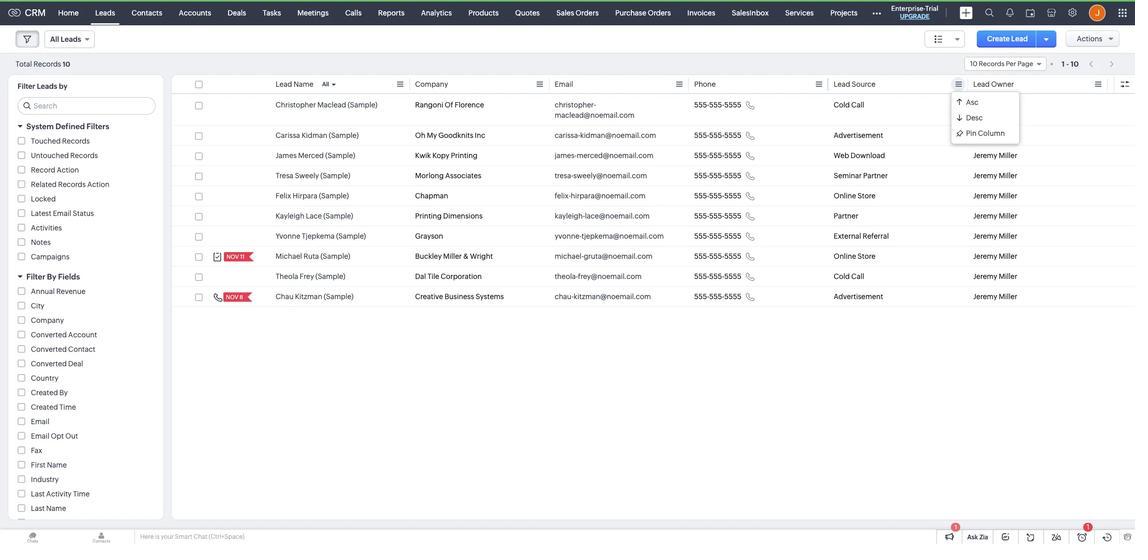 Task type: locate. For each thing, give the bounding box(es) containing it.
tjepkema
[[302, 232, 335, 241]]

converted up converted deal in the left bottom of the page
[[31, 346, 67, 354]]

name up christopher
[[294, 80, 314, 88]]

advertisement for carissa-kidman@noemail.com
[[834, 131, 883, 140]]

1 vertical spatial online store
[[834, 252, 876, 261]]

jeremy for theola-frey@noemail.com
[[973, 273, 998, 281]]

converted for converted contact
[[31, 346, 67, 354]]

5555 for christopher- maclead@noemail.com
[[724, 101, 742, 109]]

2 5555 from the top
[[724, 131, 742, 140]]

(sample) right lace
[[323, 212, 353, 220]]

3 converted from the top
[[31, 360, 67, 368]]

9 555-555-5555 from the top
[[694, 273, 742, 281]]

(sample) right maclead at left
[[348, 101, 378, 109]]

orders for sales orders
[[576, 9, 599, 17]]

company down city on the left of the page
[[31, 317, 64, 325]]

0 horizontal spatial by
[[47, 273, 56, 281]]

all for all leads
[[50, 35, 59, 43]]

10 right -
[[1071, 60, 1079, 68]]

0 vertical spatial last
[[31, 490, 45, 499]]

all for all
[[322, 81, 329, 87]]

rangoni
[[415, 101, 443, 109]]

(sample) for carissa kidman (sample)
[[329, 131, 359, 140]]

printing
[[451, 152, 478, 160], [415, 212, 442, 220]]

5555 for tresa-sweely@noemail.com
[[724, 172, 742, 180]]

records for untouched
[[70, 152, 98, 160]]

2 last from the top
[[31, 505, 45, 513]]

all up total records 10
[[50, 35, 59, 43]]

1 horizontal spatial by
[[59, 389, 68, 397]]

lead right create
[[1011, 35, 1028, 43]]

store down external referral
[[858, 252, 876, 261]]

jeremy for christopher- maclead@noemail.com
[[973, 101, 998, 109]]

(sample) right tjepkema
[[336, 232, 366, 241]]

orders right purchase
[[648, 9, 671, 17]]

1 vertical spatial by
[[59, 389, 68, 397]]

lead up christopher
[[276, 80, 292, 88]]

8 555-555-5555 from the top
[[694, 252, 742, 261]]

annual
[[31, 288, 55, 296]]

phone
[[694, 80, 716, 88]]

cold call down the lead source
[[834, 101, 864, 109]]

time down the "created by"
[[59, 403, 76, 412]]

online store down external referral
[[834, 252, 876, 261]]

last for last activity time
[[31, 490, 45, 499]]

email right latest
[[53, 209, 71, 218]]

1
[[1062, 60, 1065, 68], [1087, 523, 1090, 532], [955, 524, 957, 531]]

0 horizontal spatial orders
[[576, 9, 599, 17]]

1 converted from the top
[[31, 331, 67, 339]]

crm
[[25, 7, 46, 18]]

fax
[[31, 447, 42, 455]]

(sample) down james merced (sample) link
[[320, 172, 350, 180]]

2 cold from the top
[[834, 273, 850, 281]]

owner
[[991, 80, 1014, 88]]

services
[[785, 9, 814, 17]]

merced@noemail.com
[[577, 152, 654, 160]]

1 vertical spatial leads
[[61, 35, 81, 43]]

miller for theola-frey@noemail.com
[[999, 273, 1018, 281]]

2 cold call from the top
[[834, 273, 864, 281]]

0 vertical spatial online store
[[834, 192, 876, 200]]

0 vertical spatial all
[[50, 35, 59, 43]]

ruta
[[304, 252, 319, 261]]

by for created
[[59, 389, 68, 397]]

0 vertical spatial action
[[57, 166, 79, 174]]

industry
[[31, 476, 59, 484]]

1 call from the top
[[852, 101, 864, 109]]

1 jeremy from the top
[[973, 101, 998, 109]]

10 5555 from the top
[[724, 293, 742, 301]]

1 horizontal spatial 10
[[970, 60, 978, 68]]

2 555-555-5555 from the top
[[694, 131, 742, 140]]

6 jeremy miller from the top
[[973, 212, 1018, 220]]

action up related records action
[[57, 166, 79, 174]]

-
[[1067, 60, 1069, 68]]

10 for total records 10
[[63, 60, 70, 68]]

theola frey (sample)
[[276, 273, 345, 281]]

online store down seminar partner
[[834, 192, 876, 200]]

miller for chau-kitzman@noemail.com
[[999, 293, 1018, 301]]

name down activity
[[46, 505, 66, 513]]

online down external
[[834, 252, 856, 261]]

cold call down external
[[834, 273, 864, 281]]

1 vertical spatial time
[[73, 490, 90, 499]]

column
[[978, 129, 1005, 138]]

2 store from the top
[[858, 252, 876, 261]]

seminar partner
[[834, 172, 888, 180]]

buckley miller & wright
[[415, 252, 493, 261]]

jeremy miller for tresa-sweely@noemail.com
[[973, 172, 1018, 180]]

filter inside dropdown button
[[26, 273, 45, 281]]

lead for lead conversion time
[[31, 519, 47, 528]]

1 last from the top
[[31, 490, 45, 499]]

555-555-5555 for james-merced@noemail.com
[[694, 152, 742, 160]]

created for created time
[[31, 403, 58, 412]]

1 horizontal spatial company
[[415, 80, 448, 88]]

2 jeremy from the top
[[973, 131, 998, 140]]

(sample) for christopher maclead (sample)
[[348, 101, 378, 109]]

time right activity
[[73, 490, 90, 499]]

(sample) right ruta
[[321, 252, 350, 261]]

leads for all leads
[[61, 35, 81, 43]]

(ctrl+space)
[[209, 534, 245, 541]]

2 jeremy miller from the top
[[973, 131, 1018, 140]]

all up "christopher maclead (sample)"
[[322, 81, 329, 87]]

partner up external
[[834, 212, 859, 220]]

2 call from the top
[[852, 273, 864, 281]]

0 vertical spatial company
[[415, 80, 448, 88]]

0 vertical spatial cold
[[834, 101, 850, 109]]

jeremy miller for kayleigh-lace@noemail.com
[[973, 212, 1018, 220]]

created down the "created by"
[[31, 403, 58, 412]]

records up filter leads by in the left of the page
[[33, 60, 61, 68]]

7 jeremy from the top
[[973, 232, 998, 241]]

florence
[[455, 101, 484, 109]]

2 online store from the top
[[834, 252, 876, 261]]

nov 11
[[227, 254, 245, 260]]

orders for purchase orders
[[648, 9, 671, 17]]

james-merced@noemail.com link
[[555, 151, 654, 161]]

1 cold from the top
[[834, 101, 850, 109]]

pin column
[[966, 129, 1005, 138]]

lead up asc
[[973, 80, 990, 88]]

records left per
[[979, 60, 1005, 68]]

nov left 11
[[227, 254, 239, 260]]

partner down the download
[[863, 172, 888, 180]]

lead for lead owner
[[973, 80, 990, 88]]

1 online from the top
[[834, 192, 856, 200]]

yvonne-tjepkema@noemail.com
[[555, 232, 664, 241]]

1 created from the top
[[31, 389, 58, 397]]

yvonne-
[[555, 232, 582, 241]]

10 jeremy from the top
[[973, 293, 998, 301]]

records down touched records
[[70, 152, 98, 160]]

quotes
[[515, 9, 540, 17]]

0 horizontal spatial all
[[50, 35, 59, 43]]

1 horizontal spatial leads
[[61, 35, 81, 43]]

records down defined
[[62, 137, 90, 145]]

1 orders from the left
[[576, 9, 599, 17]]

1 vertical spatial last
[[31, 505, 45, 513]]

3 5555 from the top
[[724, 152, 742, 160]]

business
[[445, 293, 474, 301]]

projects link
[[822, 0, 866, 25]]

dimensions
[[443, 212, 483, 220]]

1 vertical spatial cold
[[834, 273, 850, 281]]

orders right sales
[[576, 9, 599, 17]]

chapman
[[415, 192, 448, 200]]

(sample) for theola frey (sample)
[[316, 273, 345, 281]]

5 jeremy from the top
[[973, 192, 998, 200]]

2 horizontal spatial 1
[[1087, 523, 1090, 532]]

0 vertical spatial printing
[[451, 152, 478, 160]]

time for conversion
[[89, 519, 105, 528]]

maclead@noemail.com
[[555, 111, 635, 119]]

online for michael-gruta@noemail.com
[[834, 252, 856, 261]]

0 vertical spatial by
[[47, 273, 56, 281]]

7 555-555-5555 from the top
[[694, 232, 742, 241]]

cold down the lead source
[[834, 101, 850, 109]]

records for 10
[[979, 60, 1005, 68]]

yvonne-tjepkema@noemail.com link
[[555, 231, 664, 242]]

creative business systems
[[415, 293, 504, 301]]

1 horizontal spatial orders
[[648, 9, 671, 17]]

1 vertical spatial call
[[852, 273, 864, 281]]

by inside dropdown button
[[47, 273, 56, 281]]

email up christopher-
[[555, 80, 573, 88]]

9 jeremy miller from the top
[[973, 273, 1018, 281]]

555-555-5555 for michael-gruta@noemail.com
[[694, 252, 742, 261]]

1 vertical spatial cold call
[[834, 273, 864, 281]]

(sample) right frey
[[316, 273, 345, 281]]

lead for lead name
[[276, 80, 292, 88]]

1 online store from the top
[[834, 192, 876, 200]]

enterprise-
[[891, 5, 925, 12]]

10 jeremy miller from the top
[[973, 293, 1018, 301]]

converted deal
[[31, 360, 83, 368]]

records for related
[[58, 181, 86, 189]]

jeremy miller for michael-gruta@noemail.com
[[973, 252, 1018, 261]]

555-555-5555 for christopher- maclead@noemail.com
[[694, 101, 742, 109]]

by up the annual revenue
[[47, 273, 56, 281]]

kidman@noemail.com
[[580, 131, 656, 140]]

leads for filter leads by
[[37, 82, 57, 91]]

0 horizontal spatial printing
[[415, 212, 442, 220]]

(sample) for chau kitzman (sample)
[[324, 293, 354, 301]]

0 vertical spatial cold call
[[834, 101, 864, 109]]

4 jeremy miller from the top
[[973, 172, 1018, 180]]

filter up annual
[[26, 273, 45, 281]]

5 jeremy miller from the top
[[973, 192, 1018, 200]]

navigation
[[1084, 56, 1120, 71]]

1 vertical spatial nov
[[226, 294, 238, 301]]

leads left by
[[37, 82, 57, 91]]

0 vertical spatial store
[[858, 192, 876, 200]]

1 horizontal spatial all
[[322, 81, 329, 87]]

10 inside total records 10
[[63, 60, 70, 68]]

555-555-5555 for carissa-kidman@noemail.com
[[694, 131, 742, 140]]

2 online from the top
[[834, 252, 856, 261]]

orders inside 'link'
[[576, 9, 599, 17]]

by up created time
[[59, 389, 68, 397]]

0 vertical spatial created
[[31, 389, 58, 397]]

time for activity
[[73, 490, 90, 499]]

gruta@noemail.com
[[584, 252, 653, 261]]

records down 'record action'
[[58, 181, 86, 189]]

jeremy miller for felix-hirpara@noemail.com
[[973, 192, 1018, 200]]

0 horizontal spatial action
[[57, 166, 79, 174]]

reports
[[378, 9, 405, 17]]

1 horizontal spatial partner
[[863, 172, 888, 180]]

5 555-555-5555 from the top
[[694, 192, 742, 200]]

2 vertical spatial time
[[89, 519, 105, 528]]

1 5555 from the top
[[724, 101, 742, 109]]

10 up by
[[63, 60, 70, 68]]

9 jeremy from the top
[[973, 273, 998, 281]]

james-merced@noemail.com
[[555, 152, 654, 160]]

0 vertical spatial filter
[[18, 82, 35, 91]]

michael
[[276, 252, 302, 261]]

1 vertical spatial converted
[[31, 346, 67, 354]]

crm link
[[8, 7, 46, 18]]

records inside field
[[979, 60, 1005, 68]]

tjepkema@noemail.com
[[582, 232, 664, 241]]

leads right home link in the top of the page
[[95, 9, 115, 17]]

8 jeremy miller from the top
[[973, 252, 1018, 261]]

miller for felix-hirpara@noemail.com
[[999, 192, 1018, 200]]

2 orders from the left
[[648, 9, 671, 17]]

1 vertical spatial advertisement
[[834, 293, 883, 301]]

online down seminar on the right of page
[[834, 192, 856, 200]]

converted up converted contact
[[31, 331, 67, 339]]

associates
[[445, 172, 481, 180]]

7 jeremy miller from the top
[[973, 232, 1018, 241]]

carissa
[[276, 131, 300, 140]]

1 vertical spatial created
[[31, 403, 58, 412]]

4 555-555-5555 from the top
[[694, 172, 742, 180]]

lead up chats image
[[31, 519, 47, 528]]

felix
[[276, 192, 291, 200]]

0 vertical spatial converted
[[31, 331, 67, 339]]

1 vertical spatial action
[[87, 181, 109, 189]]

lead conversion time
[[31, 519, 105, 528]]

company up rangoni
[[415, 80, 448, 88]]

action up status
[[87, 181, 109, 189]]

meetings
[[298, 9, 329, 17]]

orders
[[576, 9, 599, 17], [648, 9, 671, 17]]

2 advertisement from the top
[[834, 293, 883, 301]]

sales orders link
[[548, 0, 607, 25]]

cold down external
[[834, 273, 850, 281]]

signals image
[[1006, 8, 1014, 17]]

11
[[240, 254, 245, 260]]

1 vertical spatial store
[[858, 252, 876, 261]]

converted up country
[[31, 360, 67, 368]]

1 vertical spatial name
[[47, 461, 67, 470]]

last down 'last activity time'
[[31, 505, 45, 513]]

1 vertical spatial filter
[[26, 273, 45, 281]]

filters
[[87, 122, 109, 131]]

lead left source
[[834, 80, 850, 88]]

10 for 1 - 10
[[1071, 60, 1079, 68]]

2 converted from the top
[[31, 346, 67, 354]]

5555 for james-merced@noemail.com
[[724, 152, 742, 160]]

miller for james-merced@noemail.com
[[999, 152, 1018, 160]]

jeremy miller for yvonne-tjepkema@noemail.com
[[973, 232, 1018, 241]]

0 vertical spatial leads
[[95, 9, 115, 17]]

row group
[[172, 95, 1135, 307]]

4 jeremy from the top
[[973, 172, 998, 180]]

goodknits
[[439, 131, 473, 140]]

time up contacts image
[[89, 519, 105, 528]]

last name
[[31, 505, 66, 513]]

0 vertical spatial nov
[[227, 254, 239, 260]]

felix hirpara (sample) link
[[276, 191, 349, 201]]

0 vertical spatial partner
[[863, 172, 888, 180]]

jeremy for michael-gruta@noemail.com
[[973, 252, 998, 261]]

oh my goodknits inc
[[415, 131, 485, 140]]

1 555-555-5555 from the top
[[694, 101, 742, 109]]

all inside field
[[50, 35, 59, 43]]

nov left 8
[[226, 294, 238, 301]]

cold call
[[834, 101, 864, 109], [834, 273, 864, 281]]

(sample) for james merced (sample)
[[325, 152, 355, 160]]

0 horizontal spatial company
[[31, 317, 64, 325]]

last down "industry"
[[31, 490, 45, 499]]

1 jeremy miller from the top
[[973, 101, 1018, 109]]

filter down the total
[[18, 82, 35, 91]]

printing up "associates"
[[451, 152, 478, 160]]

kayleigh lace (sample)
[[276, 212, 353, 220]]

0 vertical spatial call
[[852, 101, 864, 109]]

None field
[[925, 31, 965, 48]]

printing up grayson
[[415, 212, 442, 220]]

(sample) right merced
[[325, 152, 355, 160]]

account
[[68, 331, 97, 339]]

9 5555 from the top
[[724, 273, 742, 281]]

10 555-555-5555 from the top
[[694, 293, 742, 301]]

miller for yvonne-tjepkema@noemail.com
[[999, 232, 1018, 241]]

oh
[[415, 131, 425, 140]]

yvonne tjepkema (sample)
[[276, 232, 366, 241]]

lead
[[1011, 35, 1028, 43], [276, 80, 292, 88], [834, 80, 850, 88], [973, 80, 990, 88], [31, 519, 47, 528]]

1 advertisement from the top
[[834, 131, 883, 140]]

store down seminar partner
[[858, 192, 876, 200]]

kitzman
[[295, 293, 322, 301]]

3 555-555-5555 from the top
[[694, 152, 742, 160]]

by for filter
[[47, 273, 56, 281]]

jeremy miller for james-merced@noemail.com
[[973, 152, 1018, 160]]

tile
[[428, 273, 439, 281]]

filter
[[18, 82, 35, 91], [26, 273, 45, 281]]

status
[[73, 209, 94, 218]]

(sample) right kidman
[[329, 131, 359, 140]]

1 vertical spatial all
[[322, 81, 329, 87]]

(sample) right kitzman
[[324, 293, 354, 301]]

name right first
[[47, 461, 67, 470]]

carissa kidman (sample)
[[276, 131, 359, 140]]

2 horizontal spatial 10
[[1071, 60, 1079, 68]]

search image
[[985, 8, 994, 17]]

last
[[31, 490, 45, 499], [31, 505, 45, 513]]

6 5555 from the top
[[724, 212, 742, 220]]

wright
[[470, 252, 493, 261]]

jeremy miller
[[973, 101, 1018, 109], [973, 131, 1018, 140], [973, 152, 1018, 160], [973, 172, 1018, 180], [973, 192, 1018, 200], [973, 212, 1018, 220], [973, 232, 1018, 241], [973, 252, 1018, 261], [973, 273, 1018, 281], [973, 293, 1018, 301]]

3 jeremy miller from the top
[[973, 152, 1018, 160]]

8 5555 from the top
[[724, 252, 742, 261]]

home link
[[50, 0, 87, 25]]

create menu image
[[960, 6, 973, 19]]

online
[[834, 192, 856, 200], [834, 252, 856, 261]]

8 jeremy from the top
[[973, 252, 998, 261]]

0 horizontal spatial 10
[[63, 60, 70, 68]]

10 inside field
[[970, 60, 978, 68]]

converted contact
[[31, 346, 95, 354]]

1 vertical spatial company
[[31, 317, 64, 325]]

1 vertical spatial partner
[[834, 212, 859, 220]]

kidman
[[302, 131, 327, 140]]

5 5555 from the top
[[724, 192, 742, 200]]

jeremy for carissa-kidman@noemail.com
[[973, 131, 998, 140]]

leads down home
[[61, 35, 81, 43]]

10 up lead owner
[[970, 60, 978, 68]]

by
[[59, 82, 67, 91]]

lace
[[306, 212, 322, 220]]

2 created from the top
[[31, 403, 58, 412]]

(sample) inside "link"
[[336, 232, 366, 241]]

miller for carissa-kidman@noemail.com
[[999, 131, 1018, 140]]

2 vertical spatial leads
[[37, 82, 57, 91]]

hirpara
[[293, 192, 318, 200]]

frey@noemail.com
[[578, 273, 642, 281]]

christopher
[[276, 101, 316, 109]]

kwik kopy printing
[[415, 152, 478, 160]]

name
[[294, 80, 314, 88], [47, 461, 67, 470], [46, 505, 66, 513]]

created down country
[[31, 389, 58, 397]]

jeremy for tresa-sweely@noemail.com
[[973, 172, 998, 180]]

converted
[[31, 331, 67, 339], [31, 346, 67, 354], [31, 360, 67, 368]]

1 store from the top
[[858, 192, 876, 200]]

jeremy for yvonne-tjepkema@noemail.com
[[973, 232, 998, 241]]

0 vertical spatial advertisement
[[834, 131, 883, 140]]

christopher maclead (sample)
[[276, 101, 378, 109]]

latest email status
[[31, 209, 94, 218]]

system
[[26, 122, 54, 131]]

3 jeremy from the top
[[973, 152, 998, 160]]

0 vertical spatial online
[[834, 192, 856, 200]]

last for last name
[[31, 505, 45, 513]]

1 cold call from the top
[[834, 101, 864, 109]]

chat
[[194, 534, 207, 541]]

meetings link
[[289, 0, 337, 25]]

dal
[[415, 273, 426, 281]]

(sample) up kayleigh lace (sample)
[[319, 192, 349, 200]]

lead for lead source
[[834, 80, 850, 88]]

6 555-555-5555 from the top
[[694, 212, 742, 220]]

call down the lead source
[[852, 101, 864, 109]]

profile image
[[1089, 4, 1106, 21]]

leads inside field
[[61, 35, 81, 43]]

2 vertical spatial converted
[[31, 360, 67, 368]]

0 vertical spatial name
[[294, 80, 314, 88]]

email up "fax" on the bottom of the page
[[31, 432, 49, 441]]

call down external referral
[[852, 273, 864, 281]]

2 vertical spatial name
[[46, 505, 66, 513]]

6 jeremy from the top
[[973, 212, 998, 220]]

all leads
[[50, 35, 81, 43]]

7 5555 from the top
[[724, 232, 742, 241]]

1 vertical spatial online
[[834, 252, 856, 261]]

5555 for carissa-kidman@noemail.com
[[724, 131, 742, 140]]

call for theola-frey@noemail.com
[[852, 273, 864, 281]]

4 5555 from the top
[[724, 172, 742, 180]]

Search text field
[[18, 98, 155, 114]]

0 horizontal spatial leads
[[37, 82, 57, 91]]



Task type: vqa. For each thing, say whether or not it's contained in the screenshot.
carissa-kidman@noemail.com's 5555
yes



Task type: describe. For each thing, give the bounding box(es) containing it.
(sample) for michael ruta (sample)
[[321, 252, 350, 261]]

sales orders
[[557, 9, 599, 17]]

kayleigh lace (sample) link
[[276, 211, 353, 221]]

james merced (sample)
[[276, 152, 355, 160]]

&
[[463, 252, 469, 261]]

kayleigh
[[276, 212, 304, 220]]

kayleigh-lace@noemail.com link
[[555, 211, 650, 221]]

miller for christopher- maclead@noemail.com
[[999, 101, 1018, 109]]

555-555-5555 for theola-frey@noemail.com
[[694, 273, 742, 281]]

miller for kayleigh-lace@noemail.com
[[999, 212, 1018, 220]]

0 vertical spatial time
[[59, 403, 76, 412]]

call for christopher- maclead@noemail.com
[[852, 101, 864, 109]]

filter by fields
[[26, 273, 80, 281]]

online for felix-hirpara@noemail.com
[[834, 192, 856, 200]]

activities
[[31, 224, 62, 232]]

contact
[[68, 346, 95, 354]]

nov for chau
[[226, 294, 238, 301]]

555-555-5555 for chau-kitzman@noemail.com
[[694, 293, 742, 301]]

jeremy miller for christopher- maclead@noemail.com
[[973, 101, 1018, 109]]

actions
[[1077, 35, 1103, 43]]

store for michael-gruta@noemail.com
[[858, 252, 876, 261]]

cold for christopher- maclead@noemail.com
[[834, 101, 850, 109]]

created for created by
[[31, 389, 58, 397]]

jeremy miller for carissa-kidman@noemail.com
[[973, 131, 1018, 140]]

contacts image
[[69, 530, 134, 545]]

chau kitzman (sample) link
[[276, 292, 354, 302]]

products
[[469, 9, 499, 17]]

kayleigh-lace@noemail.com
[[555, 212, 650, 220]]

create menu element
[[954, 0, 979, 25]]

chats image
[[0, 530, 65, 545]]

lace@noemail.com
[[585, 212, 650, 220]]

carissa-
[[555, 131, 580, 140]]

5555 for michael-gruta@noemail.com
[[724, 252, 742, 261]]

frey
[[300, 273, 314, 281]]

christopher- maclead@noemail.com
[[555, 101, 635, 119]]

1 horizontal spatial action
[[87, 181, 109, 189]]

cold call for theola-frey@noemail.com
[[834, 273, 864, 281]]

external
[[834, 232, 861, 241]]

signals element
[[1000, 0, 1020, 25]]

jeremy miller for theola-frey@noemail.com
[[973, 273, 1018, 281]]

deals link
[[219, 0, 254, 25]]

lead inside create lead button
[[1011, 35, 1028, 43]]

create lead button
[[977, 31, 1038, 48]]

smart
[[175, 534, 192, 541]]

name for lead name
[[294, 80, 314, 88]]

store for felix-hirpara@noemail.com
[[858, 192, 876, 200]]

555-555-5555 for felix-hirpara@noemail.com
[[694, 192, 742, 200]]

filter for filter by fields
[[26, 273, 45, 281]]

2 horizontal spatial leads
[[95, 9, 115, 17]]

web download
[[834, 152, 885, 160]]

profile element
[[1083, 0, 1112, 25]]

nov 11 link
[[224, 252, 246, 262]]

web
[[834, 152, 849, 160]]

(sample) for tresa sweely (sample)
[[320, 172, 350, 180]]

online store for gruta@noemail.com
[[834, 252, 876, 261]]

jeremy for james-merced@noemail.com
[[973, 152, 998, 160]]

filter for filter leads by
[[18, 82, 35, 91]]

(sample) for kayleigh lace (sample)
[[323, 212, 353, 220]]

All Leads field
[[44, 31, 95, 48]]

calendar image
[[1026, 9, 1035, 17]]

james
[[276, 152, 297, 160]]

(sample) for yvonne tjepkema (sample)
[[336, 232, 366, 241]]

of
[[445, 101, 453, 109]]

advertisement for chau-kitzman@noemail.com
[[834, 293, 883, 301]]

projects
[[830, 9, 858, 17]]

chau-kitzman@noemail.com link
[[555, 292, 651, 302]]

out
[[65, 432, 78, 441]]

trial
[[925, 5, 939, 12]]

carissa-kidman@noemail.com
[[555, 131, 656, 140]]

leads link
[[87, 0, 123, 25]]

michael-gruta@noemail.com
[[555, 252, 653, 261]]

lead name
[[276, 80, 314, 88]]

revenue
[[56, 288, 86, 296]]

converted for converted deal
[[31, 360, 67, 368]]

michael ruta (sample) link
[[276, 251, 350, 262]]

salesinbox
[[732, 9, 769, 17]]

christopher-
[[555, 101, 596, 109]]

(sample) for felix hirpara (sample)
[[319, 192, 349, 200]]

analytics link
[[413, 0, 460, 25]]

untouched records
[[31, 152, 98, 160]]

cold call for christopher- maclead@noemail.com
[[834, 101, 864, 109]]

jeremy for kayleigh-lace@noemail.com
[[973, 212, 998, 220]]

touched records
[[31, 137, 90, 145]]

morlong
[[415, 172, 444, 180]]

defined
[[55, 122, 85, 131]]

0 horizontal spatial partner
[[834, 212, 859, 220]]

purchase orders
[[615, 9, 671, 17]]

system defined filters
[[26, 122, 109, 131]]

source
[[852, 80, 876, 88]]

printing dimensions
[[415, 212, 483, 220]]

555-555-5555 for yvonne-tjepkema@noemail.com
[[694, 232, 742, 241]]

nov 8
[[226, 294, 243, 301]]

search element
[[979, 0, 1000, 25]]

yvonne tjepkema (sample) link
[[276, 231, 366, 242]]

5555 for theola-frey@noemail.com
[[724, 273, 742, 281]]

555-555-5555 for kayleigh-lace@noemail.com
[[694, 212, 742, 220]]

10 records per page
[[970, 60, 1033, 68]]

related
[[31, 181, 57, 189]]

5555 for yvonne-tjepkema@noemail.com
[[724, 232, 742, 241]]

related records action
[[31, 181, 109, 189]]

lead source
[[834, 80, 876, 88]]

row group containing christopher maclead (sample)
[[172, 95, 1135, 307]]

total
[[16, 60, 32, 68]]

converted for converted account
[[31, 331, 67, 339]]

jeremy for felix-hirpara@noemail.com
[[973, 192, 998, 200]]

5555 for felix-hirpara@noemail.com
[[724, 192, 742, 200]]

1 horizontal spatial printing
[[451, 152, 478, 160]]

size image
[[935, 35, 943, 44]]

5555 for kayleigh-lace@noemail.com
[[724, 212, 742, 220]]

1 horizontal spatial 1
[[1062, 60, 1065, 68]]

create lead
[[987, 35, 1028, 43]]

email down created time
[[31, 418, 49, 426]]

grayson
[[415, 232, 443, 241]]

8
[[240, 294, 243, 301]]

felix-hirpara@noemail.com link
[[555, 191, 646, 201]]

Other Modules field
[[866, 4, 888, 21]]

records for total
[[33, 60, 61, 68]]

5555 for chau-kitzman@noemail.com
[[724, 293, 742, 301]]

michael-gruta@noemail.com link
[[555, 251, 653, 262]]

dal tile corporation
[[415, 273, 482, 281]]

miller for michael-gruta@noemail.com
[[999, 252, 1018, 261]]

morlong associates
[[415, 172, 481, 180]]

accounts
[[179, 9, 211, 17]]

corporation
[[441, 273, 482, 281]]

tresa-sweely@noemail.com
[[555, 172, 647, 180]]

carissa-kidman@noemail.com link
[[555, 130, 656, 141]]

touched
[[31, 137, 61, 145]]

total records 10
[[16, 60, 70, 68]]

felix-hirpara@noemail.com
[[555, 192, 646, 200]]

1 vertical spatial printing
[[415, 212, 442, 220]]

city
[[31, 302, 44, 310]]

miller for tresa-sweely@noemail.com
[[999, 172, 1018, 180]]

cold for theola-frey@noemail.com
[[834, 273, 850, 281]]

name for first name
[[47, 461, 67, 470]]

10 Records Per Page field
[[965, 57, 1047, 71]]

upgrade
[[900, 13, 930, 20]]

online store for hirpara@noemail.com
[[834, 192, 876, 200]]

records for touched
[[62, 137, 90, 145]]

download
[[851, 152, 885, 160]]

555-555-5555 for tresa-sweely@noemail.com
[[694, 172, 742, 180]]

nov for michael
[[227, 254, 239, 260]]

email opt out
[[31, 432, 78, 441]]

is
[[155, 534, 160, 541]]

0 horizontal spatial 1
[[955, 524, 957, 531]]

jeremy for chau-kitzman@noemail.com
[[973, 293, 998, 301]]

jeremy miller for chau-kitzman@noemail.com
[[973, 293, 1018, 301]]

asc
[[966, 98, 979, 107]]

lead owner
[[973, 80, 1014, 88]]

salesinbox link
[[724, 0, 777, 25]]

deals
[[228, 9, 246, 17]]

invoices
[[688, 9, 715, 17]]

name for last name
[[46, 505, 66, 513]]

my
[[427, 131, 437, 140]]



